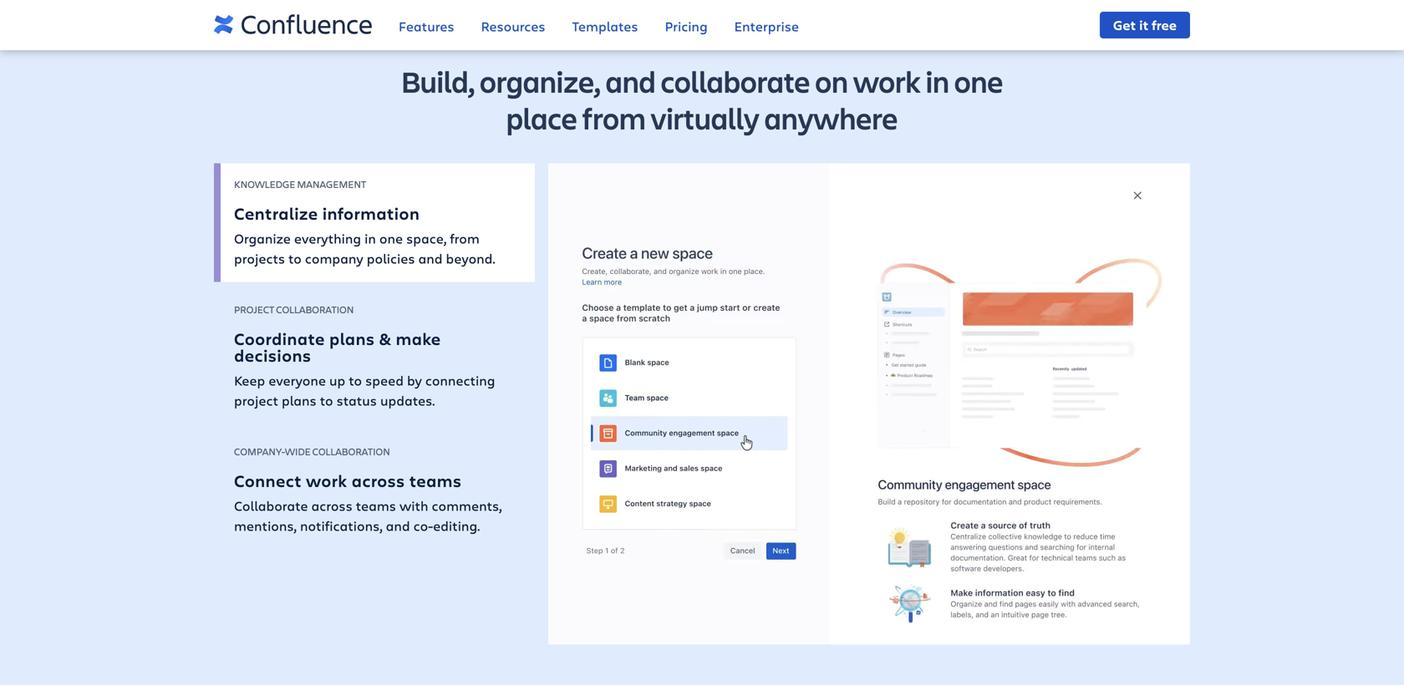 Task type: locate. For each thing, give the bounding box(es) containing it.
coordinate plans & make decisions keep everyone up to speed by connecting project plans to status updates.
[[234, 328, 495, 410]]

resources
[[481, 17, 545, 35]]

1 horizontal spatial one
[[954, 62, 1003, 101]]

plans down everyone
[[282, 392, 317, 410]]

and down the 'space,'
[[418, 250, 443, 268]]

2 horizontal spatial to
[[349, 372, 362, 390]]

1 horizontal spatial to
[[320, 392, 333, 410]]

build, organize, and collaborate on work in one place from virtually anywhere
[[401, 62, 1003, 138]]

knowledge
[[234, 178, 295, 191]]

teams
[[409, 470, 462, 492], [356, 497, 396, 515]]

0 horizontal spatial from
[[450, 230, 480, 248]]

from
[[582, 98, 646, 138], [450, 230, 480, 248]]

in inside centralize information organize everything in one space, from projects to company policies and beyond.
[[365, 230, 376, 248]]

1 vertical spatial from
[[450, 230, 480, 248]]

plans
[[329, 328, 375, 350], [282, 392, 317, 410]]

confluence logo image
[[214, 5, 372, 45]]

status
[[337, 392, 377, 410]]

and inside build, organize, and collaborate on work in one place from virtually anywhere
[[606, 62, 656, 101]]

work inside 'connect work across teams collaborate across teams with comments, mentions, notifications, and co-editing.'
[[306, 470, 347, 492]]

and
[[606, 62, 656, 101], [418, 250, 443, 268], [386, 517, 410, 535]]

work right on
[[853, 62, 921, 101]]

0 vertical spatial in
[[926, 62, 949, 101]]

updates.
[[380, 392, 435, 410]]

across up notifications,
[[311, 497, 353, 515]]

and left co-
[[386, 517, 410, 535]]

one inside centralize information organize everything in one space, from projects to company policies and beyond.
[[379, 230, 403, 248]]

0 horizontal spatial one
[[379, 230, 403, 248]]

keep
[[234, 372, 265, 390]]

0 horizontal spatial to
[[288, 250, 302, 268]]

to right projects
[[288, 250, 302, 268]]

work
[[853, 62, 921, 101], [306, 470, 347, 492]]

0 horizontal spatial teams
[[356, 497, 396, 515]]

across
[[352, 470, 405, 492], [311, 497, 353, 515]]

0 vertical spatial work
[[853, 62, 921, 101]]

to right up
[[349, 372, 362, 390]]

company-
[[234, 445, 285, 459]]

0 vertical spatial plans
[[329, 328, 375, 350]]

features link
[[399, 6, 454, 49]]

0 vertical spatial and
[[606, 62, 656, 101]]

coordinate
[[234, 328, 325, 350]]

get it free
[[1113, 16, 1177, 34]]

plans left &
[[329, 328, 375, 350]]

project collaboration
[[234, 303, 354, 316]]

1 horizontal spatial plans
[[329, 328, 375, 350]]

project
[[234, 303, 274, 316]]

1 vertical spatial to
[[349, 372, 362, 390]]

0 horizontal spatial in
[[365, 230, 376, 248]]

0 horizontal spatial work
[[306, 470, 347, 492]]

teams left with
[[356, 497, 396, 515]]

1 vertical spatial work
[[306, 470, 347, 492]]

1 vertical spatial and
[[418, 250, 443, 268]]

0 vertical spatial from
[[582, 98, 646, 138]]

and down templates link at the top
[[606, 62, 656, 101]]

1 vertical spatial collaboration
[[312, 445, 390, 459]]

work down company-wide collaboration
[[306, 470, 347, 492]]

0 vertical spatial across
[[352, 470, 405, 492]]

1 horizontal spatial work
[[853, 62, 921, 101]]

collaboration down status
[[312, 445, 390, 459]]

in
[[926, 62, 949, 101], [365, 230, 376, 248]]

connect work across teams collaborate across teams with comments, mentions, notifications, and co-editing.
[[234, 470, 502, 535]]

1 vertical spatial teams
[[356, 497, 396, 515]]

collaboration
[[276, 303, 354, 316], [312, 445, 390, 459]]

&
[[379, 328, 391, 350]]

wide
[[285, 445, 311, 459]]

1 vertical spatial one
[[379, 230, 403, 248]]

0 vertical spatial one
[[954, 62, 1003, 101]]

0 horizontal spatial and
[[386, 517, 410, 535]]

1 vertical spatial in
[[365, 230, 376, 248]]

1 horizontal spatial in
[[926, 62, 949, 101]]

2 horizontal spatial and
[[606, 62, 656, 101]]

anywhere
[[765, 98, 898, 138]]

company
[[305, 250, 363, 268]]

2 vertical spatial and
[[386, 517, 410, 535]]

one
[[954, 62, 1003, 101], [379, 230, 403, 248]]

knowledge management
[[234, 178, 366, 191]]

from up beyond.
[[450, 230, 480, 248]]

1 horizontal spatial and
[[418, 250, 443, 268]]

templates
[[572, 17, 638, 35]]

connecting
[[425, 372, 495, 390]]

centralize information organize everything in one space, from projects to company policies and beyond.
[[234, 202, 495, 268]]

projects
[[234, 250, 285, 268]]

1 horizontal spatial from
[[582, 98, 646, 138]]

teams up with
[[409, 470, 462, 492]]

1 vertical spatial across
[[311, 497, 353, 515]]

decisions
[[234, 344, 311, 367]]

to
[[288, 250, 302, 268], [349, 372, 362, 390], [320, 392, 333, 410]]

collaboration up coordinate
[[276, 303, 354, 316]]

space,
[[406, 230, 447, 248]]

1 horizontal spatial teams
[[409, 470, 462, 492]]

0 horizontal spatial plans
[[282, 392, 317, 410]]

across up with
[[352, 470, 405, 492]]

work inside build, organize, and collaborate on work in one place from virtually anywhere
[[853, 62, 921, 101]]

make
[[396, 328, 441, 350]]

features
[[399, 17, 454, 35]]

everything
[[294, 230, 361, 248]]

0 vertical spatial to
[[288, 250, 302, 268]]

to down up
[[320, 392, 333, 410]]

0 vertical spatial collaboration
[[276, 303, 354, 316]]

from right place at the left of the page
[[582, 98, 646, 138]]



Task type: describe. For each thing, give the bounding box(es) containing it.
build,
[[401, 62, 475, 101]]

editing.
[[433, 517, 480, 535]]

pricing link
[[665, 6, 708, 49]]

by
[[407, 372, 422, 390]]

from inside centralize information organize everything in one space, from projects to company policies and beyond.
[[450, 230, 480, 248]]

in inside build, organize, and collaborate on work in one place from virtually anywhere
[[926, 62, 949, 101]]

comments,
[[432, 497, 502, 515]]

management
[[297, 178, 366, 191]]

collaborate
[[661, 62, 810, 101]]

speed
[[365, 372, 404, 390]]

2 vertical spatial to
[[320, 392, 333, 410]]

it
[[1139, 16, 1149, 34]]

free
[[1152, 16, 1177, 34]]

policies
[[367, 250, 415, 268]]

from inside build, organize, and collaborate on work in one place from virtually anywhere
[[582, 98, 646, 138]]

one inside build, organize, and collaborate on work in one place from virtually anywhere
[[954, 62, 1003, 101]]

company-wide collaboration
[[234, 445, 390, 459]]

to inside centralize information organize everything in one space, from projects to company policies and beyond.
[[288, 250, 302, 268]]

enterprise link
[[734, 6, 799, 49]]

mentions,
[[234, 517, 297, 535]]

project
[[234, 392, 278, 410]]

on
[[815, 62, 848, 101]]

co-
[[413, 517, 433, 535]]

and inside centralize information organize everything in one space, from projects to company policies and beyond.
[[418, 250, 443, 268]]

1 vertical spatial plans
[[282, 392, 317, 410]]

everyone
[[269, 372, 326, 390]]

enterprise
[[734, 17, 799, 35]]

centralize
[[234, 202, 318, 225]]

place
[[506, 98, 577, 138]]

0 vertical spatial teams
[[409, 470, 462, 492]]

up
[[329, 372, 345, 390]]

templates link
[[572, 6, 638, 49]]

pricing
[[665, 17, 708, 35]]

organize
[[234, 230, 291, 248]]

notifications,
[[300, 517, 382, 535]]

beyond.
[[446, 250, 495, 268]]

virtually
[[651, 98, 760, 138]]

resources link
[[481, 6, 545, 49]]

collaborate
[[234, 497, 308, 515]]

and inside 'connect work across teams collaborate across teams with comments, mentions, notifications, and co-editing.'
[[386, 517, 410, 535]]

connect
[[234, 470, 302, 492]]

get
[[1113, 16, 1136, 34]]

information
[[322, 202, 420, 225]]

get it free link
[[1100, 12, 1190, 38]]

with
[[400, 497, 428, 515]]

organize,
[[480, 62, 601, 101]]



Task type: vqa. For each thing, say whether or not it's contained in the screenshot.


